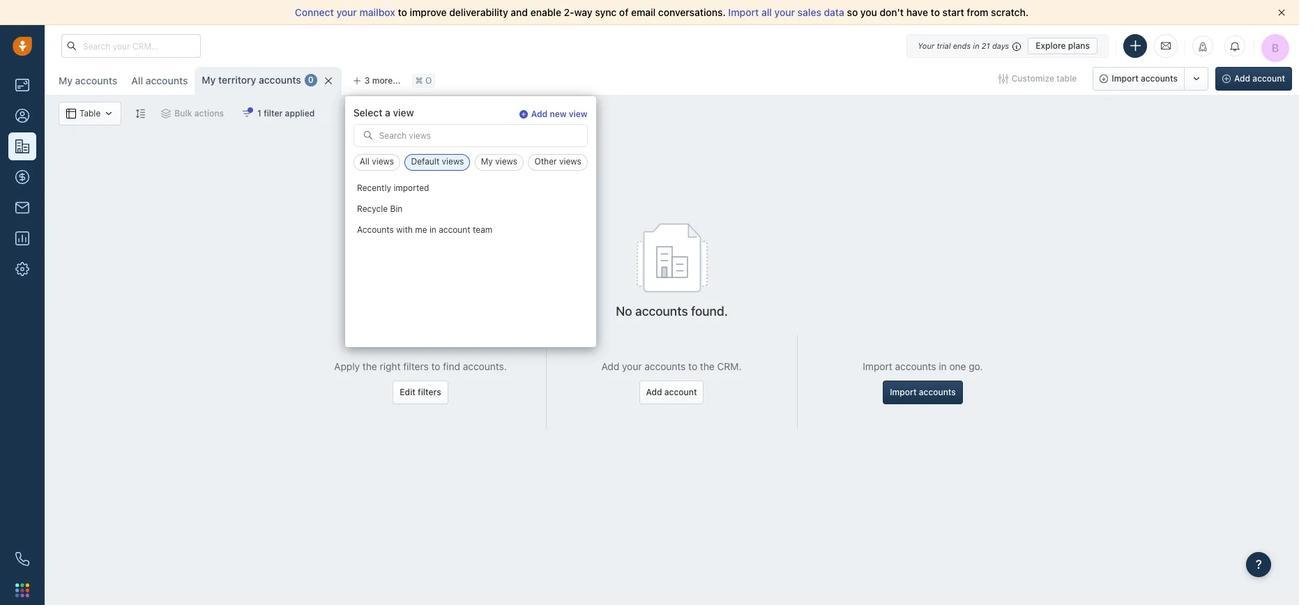 Task type: locate. For each thing, give the bounding box(es) containing it.
your right all
[[775, 6, 795, 18]]

to right the mailbox
[[398, 6, 407, 18]]

my down search views search field
[[481, 157, 493, 167]]

import accounts group
[[1093, 67, 1209, 91]]

container_wx8msf4aqz5i3rn1 image
[[104, 109, 114, 119], [161, 109, 171, 119]]

add new view
[[531, 109, 588, 119]]

no
[[616, 304, 632, 319]]

select a view
[[353, 107, 414, 119]]

views right default
[[442, 157, 464, 167]]

1 filter applied
[[257, 108, 315, 119]]

2 vertical spatial in
[[939, 360, 947, 372]]

view right new
[[569, 109, 588, 119]]

no accounts found.
[[616, 304, 728, 319]]

in right me
[[429, 225, 436, 235]]

1 filter applied button
[[233, 102, 324, 126]]

container_wx8msf4aqz5i3rn1 image left 1
[[242, 109, 252, 119]]

2 views from the left
[[442, 157, 464, 167]]

container_wx8msf4aqz5i3rn1 image inside 1 filter applied button
[[242, 109, 252, 119]]

start
[[943, 6, 964, 18]]

recycle bin
[[357, 204, 402, 214]]

recently imported
[[357, 183, 429, 194]]

all accounts button
[[124, 67, 195, 95], [131, 75, 188, 86]]

default views button
[[405, 154, 470, 171]]

1 horizontal spatial in
[[939, 360, 947, 372]]

0 vertical spatial account
[[1253, 73, 1285, 84]]

0 horizontal spatial add account
[[646, 387, 697, 397]]

0 horizontal spatial import accounts
[[890, 387, 956, 397]]

all for all views
[[360, 157, 370, 167]]

days
[[992, 41, 1009, 50]]

views up recently
[[372, 157, 394, 167]]

0 vertical spatial add account button
[[1216, 67, 1292, 91]]

the left right
[[363, 360, 377, 372]]

improve
[[410, 6, 447, 18]]

accounts
[[1141, 73, 1178, 84], [259, 74, 301, 86], [75, 75, 117, 86], [146, 75, 188, 86], [635, 304, 688, 319], [645, 360, 686, 372], [895, 360, 936, 372], [919, 387, 956, 397]]

add account down 'add your accounts to the crm.' at the bottom of the page
[[646, 387, 697, 397]]

my territory accounts 0
[[202, 74, 314, 86]]

3 views from the left
[[495, 157, 517, 167]]

o
[[425, 76, 432, 86]]

1 horizontal spatial all
[[360, 157, 370, 167]]

import accounts button down send email "icon"
[[1093, 67, 1185, 91]]

accounts left one
[[895, 360, 936, 372]]

1 horizontal spatial view
[[569, 109, 588, 119]]

filters right 'edit' at the left bottom of page
[[418, 387, 441, 397]]

one
[[950, 360, 966, 372]]

in left one
[[939, 360, 947, 372]]

2 horizontal spatial account
[[1253, 73, 1285, 84]]

2 horizontal spatial container_wx8msf4aqz5i3rn1 image
[[999, 74, 1008, 84]]

other views
[[535, 157, 581, 167]]

views inside button
[[372, 157, 394, 167]]

views
[[372, 157, 394, 167], [442, 157, 464, 167], [495, 157, 517, 167], [559, 157, 581, 167]]

your
[[336, 6, 357, 18], [775, 6, 795, 18], [622, 360, 642, 372]]

found.
[[691, 304, 728, 319]]

my up table popup button
[[59, 75, 73, 86]]

view right a
[[393, 107, 414, 119]]

1 horizontal spatial account
[[665, 387, 697, 397]]

0 horizontal spatial import accounts button
[[883, 381, 963, 404]]

1 horizontal spatial container_wx8msf4aqz5i3rn1 image
[[161, 109, 171, 119]]

container_wx8msf4aqz5i3rn1 image left the table
[[66, 109, 76, 119]]

0 vertical spatial import accounts button
[[1093, 67, 1185, 91]]

territory
[[218, 74, 256, 86]]

import accounts
[[1112, 73, 1178, 84], [890, 387, 956, 397]]

account left team
[[439, 225, 470, 235]]

what's new image
[[1198, 42, 1208, 52]]

trial
[[937, 41, 951, 50]]

in for account
[[429, 225, 436, 235]]

accounts down send email "icon"
[[1141, 73, 1178, 84]]

views left other
[[495, 157, 517, 167]]

your trial ends in 21 days
[[918, 41, 1009, 50]]

find
[[443, 360, 460, 372]]

in
[[973, 41, 980, 50], [429, 225, 436, 235], [939, 360, 947, 372]]

recycle
[[357, 204, 388, 214]]

my inside my views button
[[481, 157, 493, 167]]

1 horizontal spatial your
[[622, 360, 642, 372]]

views right other
[[559, 157, 581, 167]]

right
[[380, 360, 401, 372]]

1 vertical spatial account
[[439, 225, 470, 235]]

plans
[[1068, 40, 1090, 51]]

1 horizontal spatial import accounts
[[1112, 73, 1178, 84]]

3
[[365, 75, 370, 86]]

filters
[[403, 360, 429, 372], [418, 387, 441, 397]]

1 vertical spatial import accounts
[[890, 387, 956, 397]]

0 horizontal spatial container_wx8msf4aqz5i3rn1 image
[[66, 109, 76, 119]]

add account down close image at the top right of page
[[1234, 73, 1285, 84]]

actions
[[194, 108, 224, 119]]

my territory accounts link
[[202, 73, 301, 87]]

all up the style_myh0__igzzd8unmi image
[[131, 75, 143, 86]]

1 vertical spatial all
[[360, 157, 370, 167]]

0 horizontal spatial container_wx8msf4aqz5i3rn1 image
[[104, 109, 114, 119]]

views inside button
[[559, 157, 581, 167]]

0 horizontal spatial add account button
[[639, 381, 704, 404]]

team
[[473, 225, 492, 235]]

0 vertical spatial in
[[973, 41, 980, 50]]

conversations.
[[658, 6, 726, 18]]

0 vertical spatial all
[[131, 75, 143, 86]]

your left the mailbox
[[336, 6, 357, 18]]

your down no
[[622, 360, 642, 372]]

import accounts down import accounts in one go.
[[890, 387, 956, 397]]

import accounts button down import accounts in one go.
[[883, 381, 963, 404]]

deliverability
[[449, 6, 508, 18]]

the left crm.
[[700, 360, 715, 372]]

in for 21
[[973, 41, 980, 50]]

customize table
[[1012, 73, 1077, 84]]

1 vertical spatial add account button
[[639, 381, 704, 404]]

container_wx8msf4aqz5i3rn1 image inside customize table button
[[999, 74, 1008, 84]]

in left 21
[[973, 41, 980, 50]]

⌘ o
[[415, 76, 432, 86]]

0 vertical spatial add account
[[1234, 73, 1285, 84]]

0 horizontal spatial view
[[393, 107, 414, 119]]

0 vertical spatial import accounts
[[1112, 73, 1178, 84]]

import
[[728, 6, 759, 18], [1112, 73, 1139, 84], [863, 360, 893, 372], [890, 387, 917, 397]]

4 views from the left
[[559, 157, 581, 167]]

container_wx8msf4aqz5i3rn1 image right the table
[[104, 109, 114, 119]]

container_wx8msf4aqz5i3rn1 image for customize table
[[999, 74, 1008, 84]]

1 the from the left
[[363, 360, 377, 372]]

filters right right
[[403, 360, 429, 372]]

1 container_wx8msf4aqz5i3rn1 image from the left
[[104, 109, 114, 119]]

1 views from the left
[[372, 157, 394, 167]]

1 vertical spatial add account
[[646, 387, 697, 397]]

container_wx8msf4aqz5i3rn1 image inside table popup button
[[66, 109, 76, 119]]

2 container_wx8msf4aqz5i3rn1 image from the left
[[161, 109, 171, 119]]

add account button
[[1216, 67, 1292, 91], [639, 381, 704, 404]]

2 horizontal spatial in
[[973, 41, 980, 50]]

1 horizontal spatial container_wx8msf4aqz5i3rn1 image
[[242, 109, 252, 119]]

container_wx8msf4aqz5i3rn1 image left bulk
[[161, 109, 171, 119]]

apply
[[334, 360, 360, 372]]

other views button
[[528, 154, 588, 171]]

views for other views
[[559, 157, 581, 167]]

phone image
[[15, 552, 29, 566]]

table
[[80, 108, 101, 119]]

all down search icon
[[360, 157, 370, 167]]

0 horizontal spatial the
[[363, 360, 377, 372]]

container_wx8msf4aqz5i3rn1 image left customize
[[999, 74, 1008, 84]]

import accounts button
[[1093, 67, 1185, 91], [883, 381, 963, 404]]

0 vertical spatial filters
[[403, 360, 429, 372]]

bulk actions button
[[152, 102, 233, 126]]

1 vertical spatial in
[[429, 225, 436, 235]]

1 vertical spatial import accounts button
[[883, 381, 963, 404]]

1 horizontal spatial add account
[[1234, 73, 1285, 84]]

import accounts in one go.
[[863, 360, 983, 372]]

account down close image at the top right of page
[[1253, 73, 1285, 84]]

views for all views
[[372, 157, 394, 167]]

0 horizontal spatial my
[[59, 75, 73, 86]]

import accounts down send email "icon"
[[1112, 73, 1178, 84]]

so
[[847, 6, 858, 18]]

account down 'add your accounts to the crm.' at the bottom of the page
[[665, 387, 697, 397]]

the
[[363, 360, 377, 372], [700, 360, 715, 372]]

2 horizontal spatial my
[[481, 157, 493, 167]]

0 horizontal spatial account
[[439, 225, 470, 235]]

0 horizontal spatial in
[[429, 225, 436, 235]]

all
[[131, 75, 143, 86], [360, 157, 370, 167]]

0 horizontal spatial your
[[336, 6, 357, 18]]

add account
[[1234, 73, 1285, 84], [646, 387, 697, 397]]

view
[[393, 107, 414, 119], [569, 109, 588, 119]]

views for default views
[[442, 157, 464, 167]]

to
[[398, 6, 407, 18], [931, 6, 940, 18], [431, 360, 440, 372], [688, 360, 698, 372]]

my
[[202, 74, 216, 86], [59, 75, 73, 86], [481, 157, 493, 167]]

1 horizontal spatial add account button
[[1216, 67, 1292, 91]]

import accounts inside import accounts group
[[1112, 73, 1178, 84]]

1 vertical spatial filters
[[418, 387, 441, 397]]

way
[[574, 6, 593, 18]]

0 horizontal spatial all
[[131, 75, 143, 86]]

explore plans link
[[1028, 37, 1098, 54]]

1 horizontal spatial the
[[700, 360, 715, 372]]

container_wx8msf4aqz5i3rn1 image
[[999, 74, 1008, 84], [66, 109, 76, 119], [242, 109, 252, 119]]

1 horizontal spatial my
[[202, 74, 216, 86]]

my left "territory"
[[202, 74, 216, 86]]

all inside button
[[360, 157, 370, 167]]



Task type: describe. For each thing, give the bounding box(es) containing it.
accounts
[[357, 225, 394, 235]]

scratch.
[[991, 6, 1029, 18]]

recently
[[357, 183, 391, 194]]

go.
[[969, 360, 983, 372]]

3 more... button
[[345, 71, 408, 91]]

with
[[396, 225, 413, 235]]

table
[[1057, 73, 1077, 84]]

phone element
[[8, 545, 36, 573]]

imported
[[393, 183, 429, 194]]

accounts with me in account team
[[357, 225, 492, 235]]

Search your CRM... text field
[[61, 34, 201, 58]]

my views button
[[475, 154, 524, 171]]

ends
[[953, 41, 971, 50]]

a
[[385, 107, 390, 119]]

new
[[550, 109, 567, 119]]

accounts up bulk
[[146, 75, 188, 86]]

edit
[[400, 387, 416, 397]]

select
[[353, 107, 382, 119]]

mailbox
[[360, 6, 395, 18]]

container_wx8msf4aqz5i3rn1 image inside bulk actions button
[[161, 109, 171, 119]]

customize
[[1012, 73, 1055, 84]]

all views
[[360, 157, 394, 167]]

my views
[[481, 157, 517, 167]]

your for add your accounts to the crm.
[[622, 360, 642, 372]]

sync
[[595, 6, 617, 18]]

my for my accounts
[[59, 75, 73, 86]]

close image
[[1278, 9, 1285, 16]]

bulk actions
[[175, 108, 224, 119]]

to left crm.
[[688, 360, 698, 372]]

style_myh0__igzzd8unmi image
[[135, 108, 145, 118]]

view for select a view
[[393, 107, 414, 119]]

to left find
[[431, 360, 440, 372]]

customize table button
[[989, 67, 1086, 91]]

view for add new view
[[569, 109, 588, 119]]

accounts down no accounts found.
[[645, 360, 686, 372]]

1 horizontal spatial import accounts button
[[1093, 67, 1185, 91]]

connect your mailbox link
[[295, 6, 398, 18]]

bin
[[390, 204, 402, 214]]

default views
[[411, 157, 464, 167]]

accounts right no
[[635, 304, 688, 319]]

2 the from the left
[[700, 360, 715, 372]]

my for my territory accounts 0
[[202, 74, 216, 86]]

import inside group
[[1112, 73, 1139, 84]]

accounts down import accounts in one go.
[[919, 387, 956, 397]]

and
[[511, 6, 528, 18]]

import all your sales data link
[[728, 6, 847, 18]]

filter
[[264, 108, 283, 119]]

2 vertical spatial account
[[665, 387, 697, 397]]

search image
[[363, 131, 373, 140]]

email
[[631, 6, 656, 18]]

of
[[619, 6, 629, 18]]

filters inside button
[[418, 387, 441, 397]]

accounts left 0
[[259, 74, 301, 86]]

explore plans
[[1036, 40, 1090, 51]]

don't
[[880, 6, 904, 18]]

2 horizontal spatial your
[[775, 6, 795, 18]]

me
[[415, 225, 427, 235]]

data
[[824, 6, 845, 18]]

2-
[[564, 6, 574, 18]]

⌘
[[415, 76, 423, 86]]

send email image
[[1161, 40, 1171, 52]]

you
[[861, 6, 877, 18]]

edit filters
[[400, 387, 441, 397]]

1
[[257, 108, 261, 119]]

3 more...
[[365, 75, 401, 86]]

all for all accounts
[[131, 75, 143, 86]]

your
[[918, 41, 935, 50]]

edit filters button
[[393, 381, 448, 404]]

accounts inside import accounts group
[[1141, 73, 1178, 84]]

add your accounts to the crm.
[[602, 360, 742, 372]]

crm.
[[717, 360, 742, 372]]

other
[[535, 157, 557, 167]]

enable
[[531, 6, 561, 18]]

more...
[[372, 75, 401, 86]]

21
[[982, 41, 990, 50]]

accounts.
[[463, 360, 507, 372]]

container_wx8msf4aqz5i3rn1 image inside table popup button
[[104, 109, 114, 119]]

all views button
[[353, 154, 400, 171]]

Search views search field
[[354, 125, 587, 147]]

have
[[907, 6, 928, 18]]

explore
[[1036, 40, 1066, 51]]

freshworks switcher image
[[15, 584, 29, 598]]

applied
[[285, 108, 315, 119]]

my accounts
[[59, 75, 117, 86]]

connect your mailbox to improve deliverability and enable 2-way sync of email conversations. import all your sales data so you don't have to start from scratch.
[[295, 6, 1029, 18]]

accounts up the table
[[75, 75, 117, 86]]

views for my views
[[495, 157, 517, 167]]

all
[[762, 6, 772, 18]]

from
[[967, 6, 989, 18]]

connect
[[295, 6, 334, 18]]

your for connect your mailbox to improve deliverability and enable 2-way sync of email conversations. import all your sales data so you don't have to start from scratch.
[[336, 6, 357, 18]]

sales
[[798, 6, 821, 18]]

to left start
[[931, 6, 940, 18]]

container_wx8msf4aqz5i3rn1 image for table
[[66, 109, 76, 119]]

apply the right filters to find accounts.
[[334, 360, 507, 372]]

0
[[308, 75, 314, 85]]

all accounts
[[131, 75, 188, 86]]

bulk
[[175, 108, 192, 119]]

default
[[411, 157, 440, 167]]

table button
[[59, 102, 122, 126]]

my for my views
[[481, 157, 493, 167]]



Task type: vqa. For each thing, say whether or not it's contained in the screenshot.
so
yes



